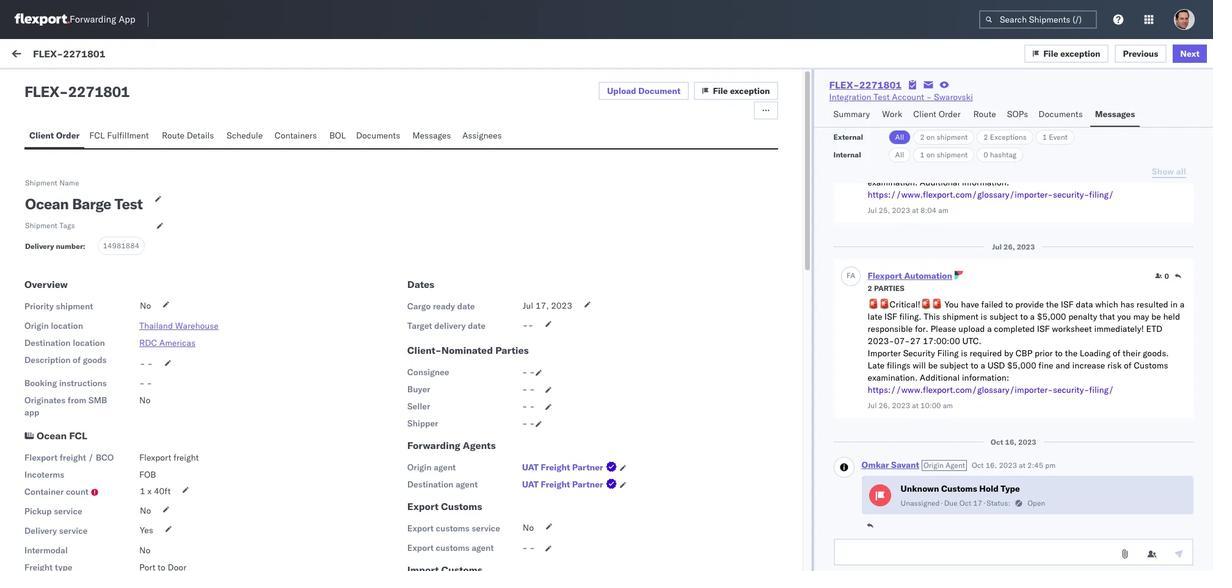 Task type: describe. For each thing, give the bounding box(es) containing it.
shipment's
[[37, 475, 79, 486]]

location for origin location
[[51, 321, 83, 332]]

pdt for whatever
[[503, 304, 519, 315]]

whatever
[[37, 313, 73, 324]]

uat freight partner link for origin agent
[[522, 462, 619, 474]]

hold
[[980, 484, 999, 495]]

commendation report
[[84, 254, 167, 265]]

2 oct 26, 2023, 2:45 pm pdt from the top
[[409, 453, 519, 464]]

this inside 🚨🚨critical!🚨🚨 you have failed to provide the isf data which has resulted in a late isf filing. this shipment is subject to a $5,000 penalty that you may be held responsible for. please upload a completed isf worksheet immediately! etd 2023-07-27 17:00:00 utc. importer security filing is required by cbp prior to the loading of their goods. late filings will be subject to a usd $5,000 fine and increase risk of customs examination. additional information: https://www.flexport.com/glossary/importer-security-filing/ jul 26, 2023 at 10:00 am
[[924, 311, 940, 322]]

messages for rightmost the messages button
[[1095, 109, 1135, 120]]

flex- up automation
[[938, 245, 964, 256]]

filing inside 🚨🚨critical!🚨🚨 you have failed to provide the isf data which has resulted in a late isf filing. this shipment is subject to a $5,000 penalty that you may be held responsible for. please upload a completed isf worksheet immediately! etd 2023-07-27 17:00:00 utc. importer security filing is required by cbp prior to the loading of their goods. late filings will be subject to a usd $5,000 fine and increase risk of customs examination. additional information: https://www.flexport.com/glossary/importer-security-filing/ jul 26, 2023 at 10:00 am
[[938, 348, 959, 359]]

worksheet
[[1052, 324, 1092, 335]]

1 horizontal spatial isf
[[1037, 324, 1050, 335]]

thailand warehouse
[[139, 321, 219, 332]]

this is a great deal
[[37, 396, 110, 407]]

2 horizontal spatial internal
[[834, 150, 861, 159]]

1 vertical spatial test
[[115, 195, 143, 213]]

route button
[[969, 103, 1002, 127]]

2271801 down forwarding app link
[[63, 47, 105, 60]]

x
[[147, 486, 152, 497]]

3 pm from the top
[[488, 373, 501, 384]]

external (3)
[[20, 78, 70, 89]]

completed
[[994, 324, 1035, 335]]

1 horizontal spatial client
[[914, 109, 937, 120]]

omkar savant for commendation report
[[59, 234, 114, 245]]

oct right 'agent'
[[972, 461, 984, 470]]

- - for seller
[[522, 401, 535, 412]]

oct left 17
[[960, 499, 972, 509]]

freight for flexport freight
[[173, 453, 199, 464]]

destination agent
[[407, 480, 478, 491]]

export for export customs service
[[407, 524, 434, 535]]

savant up exception: warehouse
[[87, 351, 114, 362]]

upload document button
[[599, 82, 689, 100]]

additional inside 🚨🚨critical!🚨🚨 you have failed to provide the isf data which has resulted in a late isf filing. this shipment is subject to a $5,000 penalty that you may be held responsible for. please upload a completed isf worksheet immediately! etd 2023-07-27 17:00:00 utc. importer security filing is required by cbp prior to the loading of their goods. late filings will be subject to a usd $5,000 fine and increase risk of customs examination. additional information: https://www.flexport.com/glossary/importer-security-filing/ jul 26, 2023 at 10:00 am
[[920, 373, 960, 384]]

4 omkar savant from the top
[[59, 351, 114, 362]]

1 vertical spatial isf
[[885, 311, 897, 322]]

be inside importer security filing is required by cbp late filings will be subject to
[[928, 165, 938, 176]]

3 flex- 458574 from the top
[[938, 373, 995, 384]]

late inside importer security filing is required by cbp late filings will be subject to
[[868, 165, 885, 176]]

26, up export customs agent
[[425, 532, 439, 543]]

1 vertical spatial be
[[1152, 311, 1161, 322]]

goods.
[[1143, 348, 1169, 359]]

2271801 down import
[[68, 82, 130, 101]]

shipment inside 🚨🚨critical!🚨🚨 you have failed to provide the isf data which has resulted in a late isf filing. this shipment is subject to a $5,000 penalty that you may be held responsible for. please upload a completed isf worksheet immediately! etd 2023-07-27 17:00:00 utc. importer security filing is required by cbp prior to the loading of their goods. late filings will be subject to a usd $5,000 fine and increase risk of customs examination. additional information: https://www.flexport.com/glossary/importer-security-filing/ jul 26, 2023 at 10:00 am
[[943, 311, 979, 322]]

pm for we
[[488, 453, 501, 464]]

0 horizontal spatial client order
[[29, 130, 80, 141]]

flex- down importer security filing is required by cbp late filings will be subject to
[[938, 187, 964, 198]]

agent for destination agent
[[456, 480, 478, 491]]

flex- up please
[[938, 304, 964, 315]]

unknown customs hold type
[[901, 484, 1020, 495]]

2:45 left pm
[[1028, 461, 1044, 470]]

2023, for comment
[[441, 128, 465, 139]]

customs for service
[[436, 524, 470, 535]]

0 vertical spatial am
[[939, 206, 949, 215]]

0 hashtag
[[984, 150, 1017, 159]]

your inside we are notifying you that your shipment, k when unloading cargo takes longer than expected. shipment's
[[136, 451, 152, 462]]

0 for 0 hashtag
[[984, 150, 988, 159]]

we inside 'date. we appreciate the status of your shipment as soon as possible.'
[[155, 475, 167, 486]]

2 vertical spatial be
[[928, 360, 938, 371]]

1 on shipment
[[920, 150, 968, 159]]

documents for documents button to the right
[[1039, 109, 1083, 120]]

security inside importer security filing is required by cbp late filings will be subject to
[[903, 153, 935, 164]]

0 horizontal spatial documents button
[[351, 125, 408, 148]]

- - for buyer
[[522, 384, 535, 395]]

your inside 'date. we appreciate the status of your shipment as soon as possible.'
[[88, 487, 105, 498]]

provide
[[1015, 299, 1044, 310]]

shipment down '2 on shipment'
[[937, 150, 968, 159]]

2023 for oct 16, 2023 at 2:45 pm
[[999, 461, 1017, 470]]

1 for 1 event
[[1043, 133, 1047, 142]]

fulfillment
[[107, 130, 149, 141]]

1 horizontal spatial exception
[[1061, 48, 1101, 59]]

is up partnership.
[[55, 396, 62, 407]]

0 horizontal spatial file
[[713, 86, 728, 97]]

parties
[[874, 284, 905, 293]]

route details button
[[157, 125, 222, 148]]

flex- 458574 for latent
[[938, 187, 995, 198]]

2 vertical spatial $5,000
[[1007, 360, 1037, 371]]

1 vertical spatial $5,000
[[1037, 311, 1066, 322]]

flexport automation button
[[868, 271, 952, 282]]

date for target delivery date
[[468, 321, 486, 332]]

previous
[[1123, 48, 1159, 59]]

late inside 🚨🚨critical!🚨🚨 you have failed to provide the isf data which has resulted in a late isf filing. this shipment is subject to a $5,000 penalty that you may be held responsible for. please upload a completed isf worksheet immediately! etd 2023-07-27 17:00:00 utc. importer security filing is required by cbp prior to the loading of their goods. late filings will be subject to a usd $5,000 fine and increase risk of customs examination. additional information: https://www.flexport.com/glossary/importer-security-filing/ jul 26, 2023 at 10:00 am
[[868, 360, 885, 371]]

1 horizontal spatial the
[[1046, 299, 1059, 310]]

uat for origin agent
[[522, 462, 539, 473]]

that inside 🚨🚨critical!🚨🚨 you have failed to provide the isf data which has resulted in a late isf filing. this shipment is subject to a $5,000 penalty that you may be held responsible for. please upload a completed isf worksheet immediately! etd 2023-07-27 17:00:00 utc. importer security filing is required by cbp prior to the loading of their goods. late filings will be subject to a usd $5,000 fine and increase risk of customs examination. additional information: https://www.flexport.com/glossary/importer-security-filing/ jul 26, 2023 at 10:00 am
[[1100, 311, 1115, 322]]

2 as from the left
[[177, 487, 186, 498]]

forwarding app link
[[15, 13, 135, 26]]

0 horizontal spatial file exception
[[713, 86, 770, 97]]

savant up the (air
[[87, 510, 114, 521]]

omkar savant for test.
[[59, 175, 114, 186]]

booking
[[24, 378, 57, 389]]

- - for export customs agent
[[522, 543, 535, 554]]

import work button
[[87, 39, 144, 72]]

shipper
[[407, 418, 438, 429]]

smb
[[88, 395, 107, 406]]

0 vertical spatial flex-2271801
[[33, 47, 105, 60]]

oct up export customs agent
[[409, 532, 423, 543]]

3:30
[[467, 304, 486, 315]]

1 horizontal spatial messages button
[[1090, 103, 1140, 127]]

at for jul 25, 2023 at 8:04 am
[[912, 206, 919, 215]]

from
[[68, 395, 86, 406]]

458574 for comment
[[964, 128, 995, 139]]

no right deal
[[139, 395, 150, 406]]

1 for 1 on shipment
[[920, 150, 925, 159]]

of inside 'date. we appreciate the status of your shipment as soon as possible.'
[[78, 487, 86, 498]]

ocean for ocean fcl
[[37, 430, 67, 442]]

description of goods
[[24, 355, 107, 366]]

target delivery date
[[407, 321, 486, 332]]

the inside 'date. we appreciate the status of your shipment as soon as possible.'
[[37, 487, 49, 498]]

item/shipment
[[984, 106, 1034, 115]]

a right in
[[1180, 299, 1185, 310]]

on for 1
[[927, 150, 935, 159]]

external (3) button
[[15, 72, 77, 96]]

forwarding agents
[[407, 440, 496, 452]]

oct up target
[[409, 304, 423, 315]]

late
[[868, 311, 882, 322]]

are
[[51, 451, 63, 462]]

flexport. image
[[15, 13, 70, 26]]

flex- up integration
[[829, 79, 859, 91]]

customs inside the customs examination. additional information:
[[1134, 165, 1168, 176]]

integration test account - swarovski link
[[829, 91, 973, 103]]

1 horizontal spatial documents button
[[1034, 103, 1090, 127]]

2023 for jul 17, 2023
[[551, 301, 572, 312]]

with
[[129, 396, 145, 407]]

1 vertical spatial flex-2271801
[[829, 79, 902, 91]]

am inside 🚨🚨critical!🚨🚨 you have failed to provide the isf data which has resulted in a late isf filing. this shipment is subject to a $5,000 penalty that you may be held responsible for. please upload a completed isf worksheet immediately! etd 2023-07-27 17:00:00 utc. importer security filing is required by cbp prior to the loading of their goods. late filings will be subject to a usd $5,000 fine and increase risk of customs examination. additional information: https://www.flexport.com/glossary/importer-security-filing/ jul 26, 2023 at 10:00 am
[[943, 401, 953, 410]]

warehouse for exception: warehouse
[[84, 372, 130, 383]]

4 resize handle column header from the left
[[1182, 102, 1197, 572]]

all for 2
[[895, 133, 904, 142]]

savant up barge
[[87, 175, 114, 186]]

resulted
[[1137, 299, 1169, 310]]

will inside 🚨🚨critical!🚨🚨 you have failed to provide the isf data which has resulted in a late isf filing. this shipment is subject to a $5,000 penalty that you may be held responsible for. please upload a completed isf worksheet immediately! etd 2023-07-27 17:00:00 utc. importer security filing is required by cbp prior to the loading of their goods. late filings will be subject to a usd $5,000 fine and increase risk of customs examination. additional information: https://www.flexport.com/glossary/importer-security-filing/ jul 26, 2023 at 10:00 am
[[913, 360, 926, 371]]

to right failed
[[1006, 299, 1013, 310]]

jul 26, 2023
[[992, 242, 1035, 252]]

oct left 4:23
[[409, 128, 423, 139]]

my work
[[12, 47, 67, 64]]

to down provide
[[1020, 311, 1028, 322]]

to left usd
[[971, 360, 979, 371]]

0 vertical spatial $5,000
[[1007, 165, 1037, 176]]

examination. inside the customs examination. additional information:
[[868, 177, 918, 188]]

may
[[1134, 311, 1149, 322]]

3 2023, from the top
[[441, 373, 465, 384]]

required inside 🚨🚨critical!🚨🚨 you have failed to provide the isf data which has resulted in a late isf filing. this shipment is subject to a $5,000 penalty that you may be held responsible for. please upload a completed isf worksheet immediately! etd 2023-07-27 17:00:00 utc. importer security filing is required by cbp prior to the loading of their goods. late filings will be subject to a usd $5,000 fine and increase risk of customs examination. additional information: https://www.flexport.com/glossary/importer-security-filing/ jul 26, 2023 at 10:00 am
[[970, 348, 1002, 359]]

savant up bco
[[87, 431, 114, 442]]

service up export customs agent
[[472, 524, 500, 535]]

to up and
[[1055, 348, 1063, 359]]

importer inside importer security filing is required by cbp late filings will be subject to
[[868, 153, 901, 164]]

location for destination location
[[73, 338, 105, 349]]

omkar savant for boat!
[[59, 292, 114, 303]]

name
[[59, 178, 79, 188]]

jul for jul 17, 2023
[[523, 301, 533, 312]]

0 for 0
[[1165, 272, 1169, 281]]

please
[[931, 324, 956, 335]]

on for 2
[[927, 133, 935, 142]]

related work item/shipment
[[939, 106, 1034, 115]]

origin inside omkar savant origin agent
[[924, 461, 944, 470]]

1 resize handle column header from the left
[[389, 102, 404, 572]]

destination location
[[24, 338, 105, 349]]

oct up buyer on the bottom
[[409, 373, 423, 384]]

2:45 down client-nominated parties
[[467, 373, 486, 384]]

loading
[[1080, 348, 1111, 359]]

is down utc.
[[961, 348, 968, 359]]

0 vertical spatial client order
[[914, 109, 961, 120]]

0 vertical spatial isf
[[1061, 299, 1074, 310]]

of left goods
[[73, 355, 81, 366]]

ocean fcl
[[37, 430, 87, 442]]

flexport for flexport automation
[[868, 271, 902, 282]]

exceptions
[[990, 133, 1027, 142]]

1 security- from the top
[[1053, 189, 1090, 200]]

1 filing/ from the top
[[1090, 189, 1114, 200]]

0 horizontal spatial order
[[56, 130, 80, 141]]

schedule inside button
[[227, 130, 263, 141]]

5 flex- 458574 from the top
[[938, 532, 995, 543]]

1 oct 26, 2023, 2:45 pm pdt from the top
[[409, 373, 519, 384]]

data
[[1076, 299, 1093, 310]]

2 vertical spatial subject
[[940, 360, 969, 371]]

originates
[[24, 395, 66, 406]]

export for export customs agent
[[407, 543, 434, 554]]

- - for shipper
[[522, 418, 535, 429]]

work button
[[878, 103, 909, 127]]

26, up target
[[425, 304, 439, 315]]

0 horizontal spatial client order button
[[24, 125, 84, 148]]

subject inside importer security filing is required by cbp late filings will be subject to
[[940, 165, 969, 176]]

information: inside the customs examination. additional information:
[[962, 177, 1009, 188]]

of up 'risk'
[[1113, 348, 1121, 359]]

6 omkar savant from the top
[[59, 510, 114, 521]]

previous button
[[1115, 44, 1167, 63]]

shipment up 1 on shipment
[[937, 133, 968, 142]]

2023 for oct 16, 2023
[[1018, 438, 1037, 447]]

1 horizontal spatial order
[[939, 109, 961, 120]]

a left usd
[[981, 360, 985, 371]]

0 horizontal spatial messages button
[[408, 125, 458, 148]]

containers
[[275, 130, 317, 141]]

flex- up 1 on shipment
[[938, 128, 964, 139]]

security inside 🚨🚨critical!🚨🚨 you have failed to provide the isf data which has resulted in a late isf filing. this shipment is subject to a $5,000 penalty that you may be held responsible for. please upload a completed isf worksheet immediately! etd 2023-07-27 17:00:00 utc. importer security filing is required by cbp prior to the loading of their goods. late filings will be subject to a usd $5,000 fine and increase risk of customs examination. additional information: https://www.flexport.com/glossary/importer-security-filing/ jul 26, 2023 at 10:00 am
[[903, 348, 935, 359]]

security- inside 🚨🚨critical!🚨🚨 you have failed to provide the isf data which has resulted in a late isf filing. this shipment is subject to a $5,000 penalty that you may be held responsible for. please upload a completed isf worksheet immediately! etd 2023-07-27 17:00:00 utc. importer security filing is required by cbp prior to the loading of their goods. late filings will be subject to a usd $5,000 fine and increase risk of customs examination. additional information: https://www.flexport.com/glossary/importer-security-filing/ jul 26, 2023 at 10:00 am
[[1053, 385, 1090, 396]]

pickup
[[24, 506, 52, 517]]

agents
[[463, 440, 496, 452]]

flex- down "due"
[[938, 532, 964, 543]]

savant right :
[[87, 234, 114, 245]]

partner for origin agent
[[572, 462, 603, 473]]

savant up unknown
[[891, 460, 919, 471]]

1 vertical spatial client
[[29, 130, 54, 141]]

examination. inside 🚨🚨critical!🚨🚨 you have failed to provide the isf data which has resulted in a late isf filing. this shipment is subject to a $5,000 penalty that you may be held responsible for. please upload a completed isf worksheet immediately! etd 2023-07-27 17:00:00 utc. importer security filing is required by cbp prior to the loading of their goods. late filings will be subject to a usd $5,000 fine and increase risk of customs examination. additional information: https://www.flexport.com/glossary/importer-security-filing/ jul 26, 2023 at 10:00 am
[[868, 373, 918, 384]]

latent messaging test.
[[37, 196, 125, 207]]

3 pdt from the top
[[503, 373, 519, 384]]

0 button
[[1155, 272, 1169, 282]]

26, inside 🚨🚨critical!🚨🚨 you have failed to provide the isf data which has resulted in a late isf filing. this shipment is subject to a $5,000 penalty that you may be held responsible for. please upload a completed isf worksheet immediately! etd 2023-07-27 17:00:00 utc. importer security filing is required by cbp prior to the loading of their goods. late filings will be subject to a usd $5,000 fine and increase risk of customs examination. additional information: https://www.flexport.com/glossary/importer-security-filing/ jul 26, 2023 at 10:00 am
[[879, 401, 890, 410]]

flex- 458574 for we
[[938, 453, 995, 464]]

rdc
[[139, 338, 157, 349]]

you inside 🚨🚨critical!🚨🚨 you have failed to provide the isf data which has resulted in a late isf filing. this shipment is subject to a $5,000 penalty that you may be held responsible for. please upload a completed isf worksheet immediately! etd 2023-07-27 17:00:00 utc. importer security filing is required by cbp prior to the loading of their goods. late filings will be subject to a usd $5,000 fine and increase risk of customs examination. additional information: https://www.flexport.com/glossary/importer-security-filing/ jul 26, 2023 at 10:00 am
[[1118, 311, 1131, 322]]

warehouse for thailand warehouse
[[175, 321, 219, 332]]

a down provide
[[1030, 311, 1035, 322]]

filing/ inside 🚨🚨critical!🚨🚨 you have failed to provide the isf data which has resulted in a late isf filing. this shipment is subject to a $5,000 penalty that you may be held responsible for. please upload a completed isf worksheet immediately! etd 2023-07-27 17:00:00 utc. importer security filing is required by cbp prior to the loading of their goods. late filings will be subject to a usd $5,000 fine and increase risk of customs examination. additional information: https://www.flexport.com/glossary/importer-security-filing/ jul 26, 2023 at 10:00 am
[[1090, 385, 1114, 396]]

waka!
[[165, 313, 189, 324]]

1 https://www.flexport.com/glossary/importer- from the top
[[868, 189, 1053, 200]]

1 vertical spatial subject
[[990, 311, 1018, 322]]

has
[[1121, 299, 1135, 310]]

at inside 🚨🚨critical!🚨🚨 you have failed to provide the isf data which has resulted in a late isf filing. this shipment is subject to a $5,000 penalty that you may be held responsible for. please upload a completed isf worksheet immediately! etd 2023-07-27 17:00:00 utc. importer security filing is required by cbp prior to the loading of their goods. late filings will be subject to a usd $5,000 fine and increase risk of customs examination. additional information: https://www.flexport.com/glossary/importer-security-filing/ jul 26, 2023 at 10:00 am
[[912, 401, 919, 410]]

we are notifying you that your shipment, k when unloading cargo takes longer than expected. shipment's
[[37, 451, 231, 486]]

internal (0)
[[82, 78, 130, 89]]

due
[[944, 499, 958, 509]]

priority shipment
[[24, 301, 93, 312]]

1 as from the left
[[145, 487, 154, 498]]

we inside we are notifying you that your shipment, k when unloading cargo takes longer than expected. shipment's
[[37, 451, 49, 462]]

freight for origin agent
[[541, 462, 570, 473]]

additional inside the customs examination. additional information:
[[920, 177, 960, 188]]

26, right 1854269
[[1004, 242, 1015, 252]]

shipment up whatever floats
[[56, 301, 93, 312]]

07-
[[894, 336, 910, 347]]

1 horizontal spatial file exception
[[1044, 48, 1101, 59]]

date for cargo ready date
[[457, 301, 475, 312]]

2271801 up integration test account - swarovski
[[859, 79, 902, 91]]

all for 1
[[895, 150, 904, 159]]

open
[[1028, 499, 1046, 509]]

bol button
[[325, 125, 351, 148]]

1 vertical spatial exception
[[730, 86, 770, 97]]

/
[[88, 453, 94, 464]]

0 vertical spatial file
[[1044, 48, 1059, 59]]

uat for destination agent
[[522, 480, 539, 491]]

2:44
[[467, 532, 486, 543]]

unassigned
[[901, 499, 940, 509]]

work for my
[[35, 47, 67, 64]]

1 horizontal spatial work
[[882, 109, 903, 120]]

oct up oct 16, 2023 at 2:45 pm
[[991, 438, 1003, 447]]

25,
[[879, 206, 890, 215]]

16, for oct 16, 2023 at 2:45 pm
[[986, 461, 997, 470]]

internal (0) button
[[77, 72, 137, 96]]

app
[[119, 14, 135, 25]]

that inside we are notifying you that your shipment, k when unloading cargo takes longer than expected. shipment's
[[118, 451, 133, 462]]

1 vertical spatial this
[[37, 396, 53, 407]]

0 horizontal spatial schedule
[[149, 531, 187, 542]]

agent
[[946, 461, 965, 470]]

2 vertical spatial agent
[[472, 543, 494, 554]]

omkar savant button
[[862, 460, 919, 471]]

2 exceptions
[[984, 133, 1027, 142]]

thailand
[[139, 321, 173, 332]]

🚨🚨critical!🚨🚨 you have failed to provide the isf data which has resulted in a late isf filing. this shipment is subject to a $5,000 penalty that you may be held responsible for. please upload a completed isf worksheet immediately! etd 2023-07-27 17:00:00 utc. importer security filing is required by cbp prior to the loading of their goods. late filings will be subject to a usd $5,000 fine and increase risk of customs examination. additional information: https://www.flexport.com/glossary/importer-security-filing/ jul 26, 2023 at 10:00 am
[[868, 299, 1185, 410]]

1 horizontal spatial test
[[874, 92, 890, 103]]

importer security filing is required by cbp late filings will be subject to
[[868, 153, 1033, 176]]

10:00
[[921, 401, 941, 410]]

cbp inside importer security filing is required by cbp late filings will be subject to
[[1016, 153, 1033, 164]]

container
[[24, 487, 64, 498]]

latent
[[37, 196, 61, 207]]

2 on shipment
[[920, 133, 968, 142]]

will inside importer security filing is required by cbp late filings will be subject to
[[913, 165, 926, 176]]

information: inside 🚨🚨critical!🚨🚨 you have failed to provide the isf data which has resulted in a late isf filing. this shipment is subject to a $5,000 penalty that you may be held responsible for. please upload a completed isf worksheet immediately! etd 2023-07-27 17:00:00 utc. importer security filing is required by cbp prior to the loading of their goods. late filings will be subject to a usd $5,000 fine and increase risk of customs examination. additional information: https://www.flexport.com/glossary/importer-security-filing/ jul 26, 2023 at 10:00 am
[[962, 373, 1009, 384]]



Task type: locate. For each thing, give the bounding box(es) containing it.
exception: warehouse
[[39, 372, 130, 383]]

next
[[1181, 48, 1200, 59]]

0 vertical spatial export
[[407, 501, 439, 513]]

freight left "/"
[[60, 453, 86, 464]]

shipment for shipment tags
[[25, 221, 57, 230]]

you up cargo
[[102, 451, 116, 462]]

0 horizontal spatial freight
[[60, 453, 86, 464]]

ocean for ocean barge test
[[25, 195, 69, 213]]

0 vertical spatial uat
[[522, 462, 539, 473]]

16, up hold
[[986, 461, 997, 470]]

0 horizontal spatial exception
[[730, 86, 770, 97]]

1 horizontal spatial documents
[[1039, 109, 1083, 120]]

jul for jul 25, 2023 at 8:04 am
[[868, 206, 877, 215]]

1 vertical spatial shipment
[[25, 221, 57, 230]]

1 vertical spatial filings
[[887, 360, 911, 371]]

2 all from the top
[[895, 150, 904, 159]]

2023 inside 🚨🚨critical!🚨🚨 you have failed to provide the isf data which has resulted in a late isf filing. this shipment is subject to a $5,000 penalty that you may be held responsible for. please upload a completed isf worksheet immediately! etd 2023-07-27 17:00:00 utc. importer security filing is required by cbp prior to the loading of their goods. late filings will be subject to a usd $5,000 fine and increase risk of customs examination. additional information: https://www.flexport.com/glossary/importer-security-filing/ jul 26, 2023 at 10:00 am
[[892, 401, 910, 410]]

17,
[[536, 301, 549, 312]]

5 omkar savant from the top
[[59, 431, 114, 442]]

rdc americas
[[139, 338, 196, 349]]

client order down 'swarovski'
[[914, 109, 961, 120]]

route left details
[[162, 130, 185, 141]]

1 uat freight partner link from the top
[[522, 462, 619, 474]]

5 458574 from the top
[[964, 532, 995, 543]]

shipment up the latent
[[25, 178, 57, 188]]

omkar savant up floats
[[59, 292, 114, 303]]

the
[[1046, 299, 1059, 310], [1065, 348, 1078, 359], [37, 487, 49, 498]]

client order button up '2 on shipment'
[[909, 103, 969, 127]]

0 vertical spatial test
[[874, 92, 890, 103]]

route
[[974, 109, 996, 120], [162, 130, 185, 141]]

pm right 2:44
[[488, 532, 501, 543]]

service down status
[[54, 506, 82, 517]]

2023 for jul 26, 2023
[[1017, 242, 1035, 252]]

1 horizontal spatial client order button
[[909, 103, 969, 127]]

external down summary button
[[834, 133, 863, 142]]

1 vertical spatial export
[[407, 524, 434, 535]]

2023 for jul 25, 2023 at 8:04 am
[[892, 206, 910, 215]]

1 horizontal spatial route
[[974, 109, 996, 120]]

1 vertical spatial 1
[[920, 150, 925, 159]]

cbp inside 🚨🚨critical!🚨🚨 you have failed to provide the isf data which has resulted in a late isf filing. this shipment is subject to a $5,000 penalty that you may be held responsible for. please upload a completed isf worksheet immediately! etd 2023-07-27 17:00:00 utc. importer security filing is required by cbp prior to the loading of their goods. late filings will be subject to a usd $5,000 fine and increase risk of customs examination. additional information: https://www.flexport.com/glossary/importer-security-filing/ jul 26, 2023 at 10:00 am
[[1016, 348, 1033, 359]]

2 on from the top
[[927, 150, 935, 159]]

we up 40ft
[[155, 475, 167, 486]]

None text field
[[834, 539, 1194, 566]]

0 horizontal spatial documents
[[356, 130, 400, 141]]

2 cbp from the top
[[1016, 348, 1033, 359]]

filing inside importer security filing is required by cbp late filings will be subject to
[[938, 153, 959, 164]]

1 vertical spatial cbp
[[1016, 348, 1033, 359]]

0 vertical spatial internal
[[82, 78, 112, 89]]

export down export customs
[[407, 524, 434, 535]]

2 late from the top
[[868, 360, 885, 371]]

2 required from the top
[[970, 348, 1002, 359]]

destination down origin agent
[[407, 480, 454, 491]]

1 on from the top
[[927, 133, 935, 142]]

0 vertical spatial the
[[1046, 299, 1059, 310]]

delivery for delivery number :
[[25, 242, 54, 251]]

date. we appreciate the status of your shipment as soon as possible.
[[37, 475, 223, 498]]

flexport up the fob
[[139, 453, 171, 464]]

2 https://www.flexport.com/glossary/importer- from the top
[[868, 385, 1053, 396]]

flexport for flexport freight / bco
[[24, 453, 58, 464]]

uat freight partner for origin agent
[[522, 462, 603, 473]]

customs inside 🚨🚨critical!🚨🚨 you have failed to provide the isf data which has resulted in a late isf filing. this shipment is subject to a $5,000 penalty that you may be held responsible for. please upload a completed isf worksheet immediately! etd 2023-07-27 17:00:00 utc. importer security filing is required by cbp prior to the loading of their goods. late filings will be subject to a usd $5,000 fine and increase risk of customs examination. additional information: https://www.flexport.com/glossary/importer-security-filing/ jul 26, 2023 at 10:00 am
[[1134, 360, 1168, 371]]

destination up description
[[24, 338, 71, 349]]

2 for on shipment
[[920, 133, 925, 142]]

ocean up are
[[37, 430, 67, 442]]

1 late from the top
[[868, 165, 885, 176]]

related
[[939, 106, 964, 115]]

all
[[895, 133, 904, 142], [895, 150, 904, 159]]

0 vertical spatial shipment
[[25, 178, 57, 188]]

1 horizontal spatial fcl
[[89, 130, 105, 141]]

1 examination. from the top
[[868, 177, 918, 188]]

thailand warehouse link
[[139, 321, 219, 332]]

category
[[674, 106, 704, 115]]

Search Shipments (/) text field
[[979, 10, 1097, 29]]

goods
[[83, 355, 107, 366]]

oct 16, 2023 at 2:45 pm
[[972, 461, 1056, 470]]

warehouse
[[175, 321, 219, 332], [84, 372, 130, 383]]

importer inside 🚨🚨critical!🚨🚨 you have failed to provide the isf data which has resulted in a late isf filing. this shipment is subject to a $5,000 penalty that you may be held responsible for. please upload a completed isf worksheet immediately! etd 2023-07-27 17:00:00 utc. importer security filing is required by cbp prior to the loading of their goods. late filings will be subject to a usd $5,000 fine and increase risk of customs examination. additional information: https://www.flexport.com/glossary/importer-security-filing/ jul 26, 2023 at 10:00 am
[[868, 348, 901, 359]]

origin for origin location
[[24, 321, 49, 332]]

2271801
[[63, 47, 105, 60], [859, 79, 902, 91], [68, 82, 130, 101]]

1 vertical spatial oct 26, 2023, 2:45 pm pdt
[[409, 453, 519, 464]]

1 vertical spatial date
[[468, 321, 486, 332]]

1 vertical spatial required
[[970, 348, 1002, 359]]

will down 27
[[913, 360, 926, 371]]

jul for jul 26, 2023
[[992, 242, 1002, 252]]

1 by from the top
[[1004, 153, 1014, 164]]

4 flex- 458574 from the top
[[938, 453, 995, 464]]

filings down 07-
[[887, 360, 911, 371]]

1 horizontal spatial you
[[1118, 311, 1131, 322]]

2023, for we
[[441, 453, 465, 464]]

documents button
[[1034, 103, 1090, 127], [351, 125, 408, 148]]

1 vertical spatial information:
[[962, 373, 1009, 384]]

2023, up export customs agent
[[441, 532, 465, 543]]

0 horizontal spatial you
[[102, 451, 116, 462]]

https://www.flexport.com/glossary/importer- inside 🚨🚨critical!🚨🚨 you have failed to provide the isf data which has resulted in a late isf filing. this shipment is subject to a $5,000 penalty that you may be held responsible for. please upload a completed isf worksheet immediately! etd 2023-07-27 17:00:00 utc. importer security filing is required by cbp prior to the loading of their goods. late filings will be subject to a usd $5,000 fine and increase risk of customs examination. additional information: https://www.flexport.com/glossary/importer-security-filing/ jul 26, 2023 at 10:00 am
[[868, 385, 1053, 396]]

2 partner from the top
[[572, 480, 603, 491]]

origin left 'agent'
[[924, 461, 944, 470]]

0 horizontal spatial external
[[20, 78, 52, 89]]

2 horizontal spatial flexport
[[868, 271, 902, 282]]

be down '17:00:00'
[[928, 360, 938, 371]]

resize handle column header
[[389, 102, 404, 572], [654, 102, 668, 572], [918, 102, 932, 572], [1182, 102, 1197, 572]]

1 freight from the top
[[541, 462, 570, 473]]

2023, down nominated at the left of page
[[441, 373, 465, 384]]

jul left 25,
[[868, 206, 877, 215]]

information: up the https://www.flexport.com/glossary/importer-security-filing/
[[962, 177, 1009, 188]]

instructions
[[59, 378, 107, 389]]

1 export from the top
[[407, 501, 439, 513]]

0 horizontal spatial origin
[[24, 321, 49, 332]]

4 2023, from the top
[[441, 453, 465, 464]]

2023, for whatever
[[441, 304, 465, 315]]

1 vertical spatial delivery
[[24, 526, 57, 537]]

ocean down shipment name
[[25, 195, 69, 213]]

cbp left 'prior'
[[1016, 348, 1033, 359]]

$5,000 up worksheet in the right bottom of the page
[[1037, 311, 1066, 322]]

1 filings from the top
[[887, 165, 911, 176]]

1 vertical spatial security
[[903, 348, 935, 359]]

2 vertical spatial export
[[407, 543, 434, 554]]

2 all button from the top
[[889, 148, 911, 163]]

freight for flexport freight / bco
[[60, 453, 86, 464]]

internal inside button
[[82, 78, 112, 89]]

assignees
[[462, 130, 502, 141]]

importer down work button
[[868, 153, 901, 164]]

1 vertical spatial am
[[943, 401, 953, 410]]

schedule button
[[222, 125, 270, 148]]

route for route
[[974, 109, 996, 120]]

omkar savant up the "notifying"
[[59, 431, 114, 442]]

cargo
[[100, 463, 121, 474]]

fcl up the "notifying"
[[69, 430, 87, 442]]

2 inside button
[[868, 284, 872, 293]]

jul inside 🚨🚨critical!🚨🚨 you have failed to provide the isf data which has resulted in a late isf filing. this shipment is subject to a $5,000 penalty that you may be held responsible for. please upload a completed isf worksheet immediately! etd 2023-07-27 17:00:00 utc. importer security filing is required by cbp prior to the loading of their goods. late filings will be subject to a usd $5,000 fine and increase risk of customs examination. additional information: https://www.flexport.com/glossary/importer-security-filing/ jul 26, 2023 at 10:00 am
[[868, 401, 877, 410]]

work for related
[[966, 106, 982, 115]]

pdt for we
[[503, 453, 519, 464]]

2 horizontal spatial isf
[[1061, 299, 1074, 310]]

2023 up type
[[999, 461, 1017, 470]]

filing down '2 on shipment'
[[938, 153, 959, 164]]

0 vertical spatial customs
[[436, 524, 470, 535]]

3 458574 from the top
[[964, 373, 995, 384]]

17:00:00
[[923, 336, 960, 347]]

at for oct 16, 2023 at 2:45 pm
[[1019, 461, 1026, 470]]

0 horizontal spatial destination
[[24, 338, 71, 349]]

importer down the 2023-
[[868, 348, 901, 359]]

2 export from the top
[[407, 524, 434, 535]]

forwarding for forwarding app
[[70, 14, 116, 25]]

0 vertical spatial schedule
[[227, 130, 263, 141]]

partnership.
[[37, 408, 84, 419]]

1 horizontal spatial external
[[834, 133, 863, 142]]

1 horizontal spatial client order
[[914, 109, 961, 120]]

0 vertical spatial filings
[[887, 165, 911, 176]]

0 vertical spatial delivery
[[25, 242, 54, 251]]

subject up the completed
[[990, 311, 1018, 322]]

is down failed
[[981, 311, 987, 322]]

cbp
[[1016, 153, 1033, 164], [1016, 348, 1033, 359]]

1 vertical spatial additional
[[920, 373, 960, 384]]

security down '2 on shipment'
[[903, 153, 935, 164]]

agent up destination agent
[[434, 462, 456, 473]]

containers button
[[270, 125, 325, 148]]

than
[[173, 463, 191, 474]]

26,
[[425, 128, 439, 139], [1004, 242, 1015, 252], [425, 304, 439, 315], [425, 373, 439, 384], [879, 401, 890, 410], [425, 453, 439, 464], [425, 532, 439, 543]]

delivery for delivery service
[[24, 526, 57, 537]]

test right barge
[[115, 195, 143, 213]]

2 examination. from the top
[[868, 373, 918, 384]]

1 vertical spatial all button
[[889, 148, 911, 163]]

overview
[[24, 279, 68, 291]]

1 security from the top
[[903, 153, 935, 164]]

0 vertical spatial subject
[[940, 165, 969, 176]]

customs for agent
[[436, 543, 470, 554]]

date down 3:30
[[468, 321, 486, 332]]

https://www.flexport.com/glossary/importer-security-filing/ link
[[868, 189, 1114, 200], [868, 385, 1114, 396]]

isf up responsible
[[885, 311, 897, 322]]

late
[[868, 165, 885, 176], [868, 360, 885, 371]]

0 vertical spatial information:
[[962, 177, 1009, 188]]

0 vertical spatial fcl
[[89, 130, 105, 141]]

to inside importer security filing is required by cbp late filings will be subject to
[[971, 165, 979, 176]]

0 inside button
[[1165, 272, 1169, 281]]

1 https://www.flexport.com/glossary/importer-security-filing/ link from the top
[[868, 189, 1114, 200]]

date.
[[133, 475, 152, 486]]

1 vertical spatial examination.
[[868, 373, 918, 384]]

2 resize handle column header from the left
[[654, 102, 668, 572]]

2 flex- 458574 from the top
[[938, 187, 995, 198]]

1 horizontal spatial flex-2271801
[[829, 79, 902, 91]]

2 omkar savant from the top
[[59, 234, 114, 245]]

documents right bol button
[[356, 130, 400, 141]]

1 shipment from the top
[[25, 178, 57, 188]]

oct 26, 2023, 2:45 pm pdt down nominated at the left of page
[[409, 373, 519, 384]]

40ft
[[154, 486, 171, 497]]

1 vertical spatial filing/
[[1090, 385, 1114, 396]]

2 458574 from the top
[[964, 187, 995, 198]]

1 all button from the top
[[889, 130, 911, 145]]

1 flex- 458574 from the top
[[938, 128, 995, 139]]

the right provide
[[1046, 299, 1059, 310]]

0 horizontal spatial fcl
[[69, 430, 87, 442]]

all button for 2
[[889, 130, 911, 145]]

0 vertical spatial 1
[[1043, 133, 1047, 142]]

upload document
[[607, 86, 681, 97]]

458574 for we
[[964, 453, 995, 464]]

2 horizontal spatial the
[[1065, 348, 1078, 359]]

work right import
[[119, 50, 140, 61]]

2 exception: from the top
[[39, 531, 82, 542]]

0 horizontal spatial work
[[119, 50, 140, 61]]

at left 8:04
[[912, 206, 919, 215]]

3 resize handle column header from the left
[[918, 102, 932, 572]]

2 additional from the top
[[920, 373, 960, 384]]

1
[[1043, 133, 1047, 142], [920, 150, 925, 159], [140, 486, 145, 497]]

have
[[961, 299, 979, 310]]

458574 for latent
[[964, 187, 995, 198]]

exception: for exception: warehouse
[[39, 372, 82, 383]]

pm for comment
[[488, 128, 501, 139]]

16, for oct 16, 2023
[[1005, 438, 1017, 447]]

0 horizontal spatial internal
[[37, 554, 67, 565]]

work up external (3)
[[35, 47, 67, 64]]

external inside external (3) button
[[20, 78, 52, 89]]

1 information: from the top
[[962, 177, 1009, 188]]

1 filing from the top
[[938, 153, 959, 164]]

forwarding left app
[[70, 14, 116, 25]]

unloading
[[60, 463, 98, 474]]

omkar savant origin agent
[[862, 460, 965, 471]]

a
[[1180, 299, 1185, 310], [1030, 311, 1035, 322], [987, 324, 992, 335], [981, 360, 985, 371], [64, 396, 69, 407]]

1 vertical spatial schedule
[[149, 531, 187, 542]]

jul
[[868, 206, 877, 215], [992, 242, 1002, 252], [523, 301, 533, 312], [868, 401, 877, 410]]

savant up floats
[[87, 292, 114, 303]]

origin location
[[24, 321, 83, 332]]

0 vertical spatial cbp
[[1016, 153, 1033, 164]]

1 vertical spatial file
[[713, 86, 728, 97]]

seller
[[407, 401, 430, 412]]

fcl left fulfillment
[[89, 130, 105, 141]]

1 vertical spatial ocean
[[37, 430, 67, 442]]

work
[[35, 47, 67, 64], [966, 106, 982, 115]]

omkar savant for notifying
[[59, 431, 114, 442]]

filings inside importer security filing is required by cbp late filings will be subject to
[[887, 165, 911, 176]]

26, left 4:23
[[425, 128, 439, 139]]

service for no
[[54, 506, 82, 517]]

freight for destination agent
[[541, 480, 570, 491]]

fcl fulfillment button
[[84, 125, 157, 148]]

1 pdt from the top
[[503, 128, 519, 139]]

route inside route button
[[974, 109, 996, 120]]

test.
[[107, 196, 125, 207]]

1 partner from the top
[[572, 462, 603, 473]]

client-nominated parties
[[407, 345, 529, 357]]

waka
[[141, 313, 163, 324]]

5 pdt from the top
[[503, 532, 519, 543]]

2 shipment from the top
[[25, 221, 57, 230]]

2 freight from the left
[[173, 453, 199, 464]]

freight
[[60, 453, 86, 464], [173, 453, 199, 464]]

https://www.flexport.com/glossary/importer-security-filing/ link down usd
[[868, 385, 1114, 396]]

5 pm from the top
[[488, 532, 501, 543]]

export customs agent
[[407, 543, 494, 554]]

2 parties button
[[868, 283, 905, 294]]

1 importer from the top
[[868, 153, 901, 164]]

1 vertical spatial uat freight partner link
[[522, 479, 619, 491]]

rdc americas link
[[139, 338, 196, 349]]

flex- up 10:00
[[938, 373, 964, 384]]

of right status
[[78, 487, 86, 498]]

pm for whatever
[[488, 304, 501, 315]]

client down account at the right of the page
[[914, 109, 937, 120]]

0 horizontal spatial 1
[[140, 486, 145, 497]]

whatever floats
[[37, 313, 97, 324]]

notifying
[[66, 451, 100, 462]]

2 pdt from the top
[[503, 304, 519, 315]]

1 vertical spatial by
[[1004, 348, 1014, 359]]

1 horizontal spatial your
[[136, 451, 152, 462]]

0 vertical spatial route
[[974, 109, 996, 120]]

0 vertical spatial uat freight partner link
[[522, 462, 619, 474]]

at left 10:00
[[912, 401, 919, 410]]

route for route details
[[162, 130, 185, 141]]

shipment
[[25, 178, 57, 188], [25, 221, 57, 230]]

soon
[[156, 487, 175, 498]]

flexport automation
[[868, 271, 952, 282]]

0 vertical spatial we
[[37, 451, 49, 462]]

location up destination location
[[51, 321, 83, 332]]

1 pm from the top
[[488, 128, 501, 139]]

origin for origin agent
[[407, 462, 432, 473]]

2 customs from the top
[[436, 543, 470, 554]]

2:45 down agents
[[467, 453, 486, 464]]

0 vertical spatial freight
[[541, 462, 570, 473]]

file right document
[[713, 86, 728, 97]]

1 vertical spatial work
[[882, 109, 903, 120]]

2 uat from the top
[[522, 480, 539, 491]]

a up partnership.
[[64, 396, 69, 407]]

file down search shipments (/) text field
[[1044, 48, 1059, 59]]

target
[[407, 321, 432, 332]]

export down destination agent
[[407, 501, 439, 513]]

0 vertical spatial destination
[[24, 338, 71, 349]]

shipment name
[[25, 178, 79, 188]]

3 export from the top
[[407, 543, 434, 554]]

0 vertical spatial date
[[457, 301, 475, 312]]

security- down and
[[1053, 385, 1090, 396]]

1 customs from the top
[[436, 524, 470, 535]]

0 vertical spatial security
[[903, 153, 935, 164]]

fine
[[1039, 360, 1054, 371]]

customs
[[1134, 165, 1168, 176], [1134, 360, 1168, 371], [941, 484, 977, 495], [441, 501, 482, 513]]

1 will from the top
[[913, 165, 926, 176]]

takes
[[124, 463, 145, 474]]

1 vertical spatial forwarding
[[407, 440, 460, 452]]

schedule right details
[[227, 130, 263, 141]]

origin down priority
[[24, 321, 49, 332]]

test
[[874, 92, 890, 103], [115, 195, 143, 213]]

2 filings from the top
[[887, 360, 911, 371]]

omkar
[[59, 175, 85, 186], [59, 234, 85, 245], [59, 292, 85, 303], [59, 351, 85, 362], [59, 431, 85, 442], [862, 460, 889, 471], [59, 510, 85, 521]]

flexport for flexport freight
[[139, 453, 171, 464]]

service for yes
[[59, 526, 88, 537]]

flex- 458574 for comment
[[938, 128, 995, 139]]

exception: for exception: (air recovery) schedule
[[39, 531, 82, 542]]

dates
[[407, 279, 434, 291]]

be up etd
[[1152, 311, 1161, 322]]

the down incoterms
[[37, 487, 49, 498]]

1 cbp from the top
[[1016, 153, 1033, 164]]

a right upload
[[987, 324, 992, 335]]

longer
[[147, 463, 171, 474]]

2023 left 10:00
[[892, 401, 910, 410]]

1 omkar savant from the top
[[59, 175, 114, 186]]

0 vertical spatial filing/
[[1090, 189, 1114, 200]]

0 horizontal spatial flexport
[[24, 453, 58, 464]]

1 uat freight partner from the top
[[522, 462, 603, 473]]

1 freight from the left
[[60, 453, 86, 464]]

1 vertical spatial destination
[[407, 480, 454, 491]]

0 vertical spatial order
[[939, 109, 961, 120]]

- - for consignee
[[522, 367, 535, 378]]

you inside we are notifying you that your shipment, k when unloading cargo takes longer than expected. shipment's
[[102, 451, 116, 462]]

1 for 1 x 40ft
[[140, 486, 145, 497]]

uat freight partner link for destination agent
[[522, 479, 619, 491]]

order down flex - 2271801
[[56, 130, 80, 141]]

messaging
[[64, 196, 105, 207]]

upload
[[959, 324, 985, 335]]

2 2023, from the top
[[441, 304, 465, 315]]

- - for description of goods
[[140, 359, 153, 370]]

2 will from the top
[[913, 360, 926, 371]]

exception: up the intermodal
[[39, 531, 82, 542]]

-
[[59, 82, 68, 101], [927, 92, 932, 103], [523, 320, 528, 331], [528, 320, 533, 331], [140, 359, 145, 370], [147, 359, 153, 370], [522, 367, 528, 378], [530, 367, 535, 378], [139, 378, 145, 389], [147, 378, 152, 389], [522, 384, 528, 395], [530, 384, 535, 395], [522, 401, 528, 412], [530, 401, 535, 412], [522, 418, 528, 429], [530, 418, 535, 429], [522, 543, 528, 554], [530, 543, 535, 554]]

458574 down route button
[[964, 128, 995, 139]]

26, up buyer on the bottom
[[425, 373, 439, 384]]

external for external (3)
[[20, 78, 52, 89]]

1 vertical spatial the
[[1065, 348, 1078, 359]]

1 vertical spatial we
[[155, 475, 167, 486]]

all button for 1
[[889, 148, 911, 163]]

export for export customs
[[407, 501, 439, 513]]

2 by from the top
[[1004, 348, 1014, 359]]

by inside importer security filing is required by cbp late filings will be subject to
[[1004, 153, 1014, 164]]

of down their
[[1124, 360, 1132, 371]]

1 vertical spatial at
[[912, 401, 919, 410]]

1 vertical spatial freight
[[541, 480, 570, 491]]

destination for destination agent
[[407, 480, 454, 491]]

2 pm from the top
[[488, 304, 501, 315]]

4 458574 from the top
[[964, 453, 995, 464]]

0 vertical spatial exception:
[[39, 372, 82, 383]]

2 uat freight partner link from the top
[[522, 479, 619, 491]]

is inside importer security filing is required by cbp late filings will be subject to
[[961, 153, 968, 164]]

1 vertical spatial route
[[162, 130, 185, 141]]

4 pm from the top
[[488, 453, 501, 464]]

customs up export customs agent
[[436, 524, 470, 535]]

2 https://www.flexport.com/glossary/importer-security-filing/ link from the top
[[868, 385, 1114, 396]]

1 2023, from the top
[[441, 128, 465, 139]]

1 all from the top
[[895, 133, 904, 142]]

1 required from the top
[[970, 153, 1002, 164]]

0 vertical spatial filing
[[938, 153, 959, 164]]

1 vertical spatial messages
[[413, 130, 451, 141]]

as down date.
[[145, 487, 154, 498]]

0 horizontal spatial client
[[29, 130, 54, 141]]

shipment inside 'date. we appreciate the status of your shipment as soon as possible.'
[[107, 487, 143, 498]]

service
[[54, 506, 82, 517], [472, 524, 500, 535], [59, 526, 88, 537]]

fcl
[[89, 130, 105, 141], [69, 430, 87, 442]]

flex-2271801 up "(3)"
[[33, 47, 105, 60]]

1 horizontal spatial warehouse
[[175, 321, 219, 332]]

2 for exceptions
[[984, 133, 988, 142]]

2 security from the top
[[903, 348, 935, 359]]

partner for destination agent
[[572, 480, 603, 491]]

1 vertical spatial customs
[[436, 543, 470, 554]]

forwarding for forwarding agents
[[407, 440, 460, 452]]

app
[[24, 408, 39, 418]]

0 vertical spatial 0
[[984, 150, 988, 159]]

uat freight partner link
[[522, 462, 619, 474], [522, 479, 619, 491]]

1 horizontal spatial messages
[[1095, 109, 1135, 120]]

1 left x
[[140, 486, 145, 497]]

by inside 🚨🚨critical!🚨🚨 you have failed to provide the isf data which has resulted in a late isf filing. this shipment is subject to a $5,000 penalty that you may be held responsible for. please upload a completed isf worksheet immediately! etd 2023-07-27 17:00:00 utc. importer security filing is required by cbp prior to the loading of their goods. late filings will be subject to a usd $5,000 fine and increase risk of customs examination. additional information: https://www.flexport.com/glossary/importer-security-filing/ jul 26, 2023 at 10:00 am
[[1004, 348, 1014, 359]]

0 vertical spatial file exception
[[1044, 48, 1101, 59]]

1 vertical spatial https://www.flexport.com/glossary/importer-
[[868, 385, 1053, 396]]

oct 26, 2023, 3:30 pm pdt
[[409, 304, 519, 315]]

14981884
[[103, 241, 139, 250]]

fcl inside button
[[89, 130, 105, 141]]

0 vertical spatial messages
[[1095, 109, 1135, 120]]

2 filing/ from the top
[[1090, 385, 1114, 396]]

your up takes
[[136, 451, 152, 462]]

usd
[[988, 360, 1005, 371]]

1 additional from the top
[[920, 177, 960, 188]]

client down flex
[[29, 130, 54, 141]]

comment
[[37, 137, 74, 148]]

no for pickup service
[[140, 506, 151, 517]]

filings inside 🚨🚨critical!🚨🚨 you have failed to provide the isf data which has resulted in a late isf filing. this shipment is subject to a $5,000 penalty that you may be held responsible for. please upload a completed isf worksheet immediately! etd 2023-07-27 17:00:00 utc. importer security filing is required by cbp prior to the loading of their goods. late filings will be subject to a usd $5,000 fine and increase risk of customs examination. additional information: https://www.flexport.com/glossary/importer-security-filing/ jul 26, 2023 at 10:00 am
[[887, 360, 911, 371]]

export
[[407, 501, 439, 513], [407, 524, 434, 535], [407, 543, 434, 554]]

messages for leftmost the messages button
[[413, 130, 451, 141]]

2 information: from the top
[[962, 373, 1009, 384]]

jul 17, 2023
[[523, 301, 572, 312]]

1 458574 from the top
[[964, 128, 995, 139]]

required inside importer security filing is required by cbp late filings will be subject to
[[970, 153, 1002, 164]]

agent up export customs
[[456, 480, 478, 491]]

americas
[[159, 338, 196, 349]]

flex- up unknown customs hold type
[[938, 453, 964, 464]]

5 2023, from the top
[[441, 532, 465, 543]]

oct down the shipper
[[409, 453, 423, 464]]

2 importer from the top
[[868, 348, 901, 359]]

report
[[144, 254, 167, 265]]

1 exception: from the top
[[39, 372, 82, 383]]

2 security- from the top
[[1053, 385, 1090, 396]]

responsible
[[868, 324, 913, 335]]

no down yes
[[139, 546, 150, 557]]

1 uat from the top
[[522, 462, 539, 473]]

2 freight from the top
[[541, 480, 570, 491]]

2 uat freight partner from the top
[[522, 480, 603, 491]]

shipment for shipment name
[[25, 178, 57, 188]]

appreciate
[[169, 475, 210, 486]]

1 vertical spatial https://www.flexport.com/glossary/importer-security-filing/ link
[[868, 385, 1114, 396]]

1 horizontal spatial freight
[[173, 453, 199, 464]]

0 vertical spatial client
[[914, 109, 937, 120]]

document
[[638, 86, 681, 97]]

pdt for comment
[[503, 128, 519, 139]]

recovery)
[[104, 531, 147, 542]]

destination for destination location
[[24, 338, 71, 349]]

by up the customs examination. additional information:
[[1004, 153, 1014, 164]]

on
[[927, 133, 935, 142], [927, 150, 935, 159]]

documents for documents button to the left
[[356, 130, 400, 141]]

no for priority shipment
[[140, 301, 151, 312]]

external for external
[[834, 133, 863, 142]]

4 pdt from the top
[[503, 453, 519, 464]]

26, down forwarding agents
[[425, 453, 439, 464]]

flexport up 2 parties button
[[868, 271, 902, 282]]

0 horizontal spatial this
[[37, 396, 53, 407]]

2 filing from the top
[[938, 348, 959, 359]]

pdt
[[503, 128, 519, 139], [503, 304, 519, 315], [503, 373, 519, 384], [503, 453, 519, 464], [503, 532, 519, 543]]

3 omkar savant from the top
[[59, 292, 114, 303]]

exception: (air recovery) schedule
[[39, 531, 187, 542]]

no for export customs service
[[523, 523, 534, 534]]

- -
[[140, 359, 153, 370], [522, 367, 535, 378], [139, 378, 152, 389], [522, 384, 535, 395], [522, 401, 535, 412], [522, 418, 535, 429], [522, 543, 535, 554]]

agent for origin agent
[[434, 462, 456, 473]]

uat freight partner for destination agent
[[522, 480, 603, 491]]

1 vertical spatial uat freight partner
[[522, 480, 603, 491]]

client order button up shipment name
[[24, 125, 84, 148]]

failed
[[982, 299, 1003, 310]]

route inside route details 'button'
[[162, 130, 185, 141]]

flex- right the my
[[33, 47, 63, 60]]



Task type: vqa. For each thing, say whether or not it's contained in the screenshot.
THE FLEXPORT FREIGHT / BCO
yes



